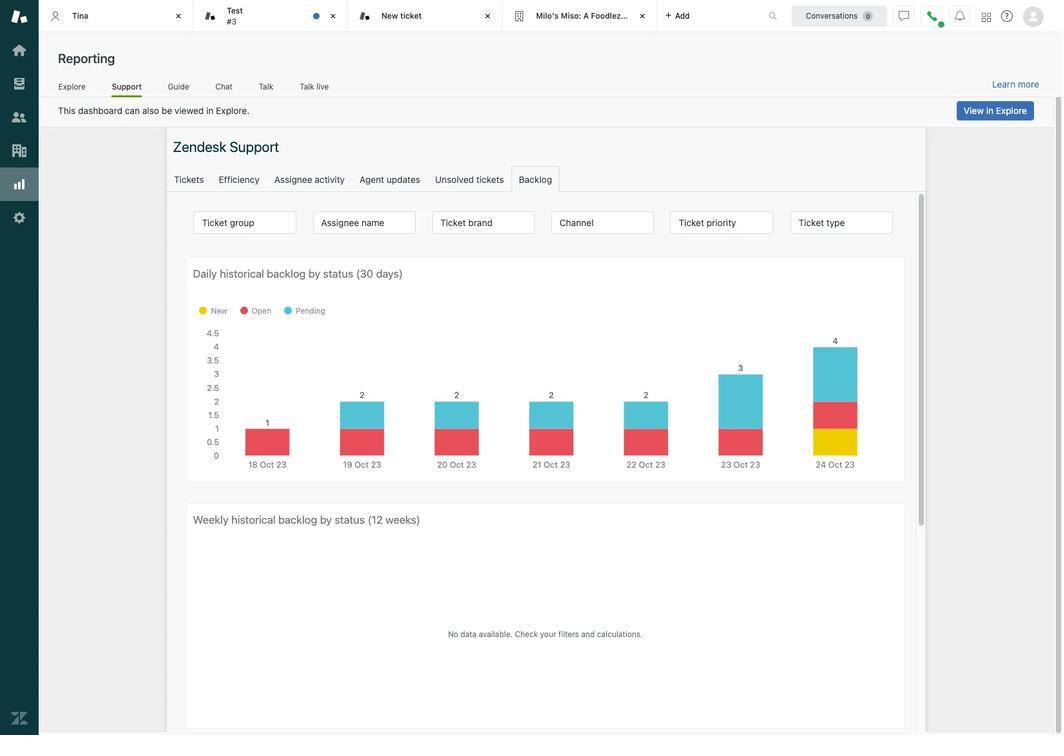 Task type: vqa. For each thing, say whether or not it's contained in the screenshot.
Close icon within The New Ticket tab
no



Task type: describe. For each thing, give the bounding box(es) containing it.
be
[[162, 105, 172, 116]]

test #3
[[227, 6, 243, 26]]

learn more link
[[992, 79, 1040, 90]]

tabs tab list
[[39, 0, 755, 32]]

guide
[[168, 82, 189, 91]]

new ticket tab
[[348, 0, 503, 32]]

tina tab
[[39, 0, 193, 32]]

zendesk image
[[11, 710, 28, 727]]

milo's miso: a foodlez subsidiary
[[536, 11, 663, 20]]

talk link
[[259, 82, 274, 95]]

add
[[675, 11, 690, 20]]

explore link
[[58, 82, 86, 95]]

views image
[[11, 75, 28, 92]]

test
[[227, 6, 243, 16]]

tab containing test
[[193, 0, 348, 32]]

ticket
[[400, 11, 422, 20]]

talk for talk
[[259, 82, 273, 91]]

explore.
[[216, 105, 250, 116]]

talk live
[[300, 82, 329, 91]]

button displays agent's chat status as invisible. image
[[899, 11, 909, 21]]

conversations
[[806, 11, 858, 20]]

milo's
[[536, 11, 559, 20]]

get help image
[[1001, 10, 1013, 22]]

learn more
[[992, 79, 1040, 90]]

viewed
[[175, 105, 204, 116]]

#3
[[227, 16, 237, 26]]

a
[[584, 11, 589, 20]]

new
[[382, 11, 398, 20]]

chat link
[[215, 82, 233, 95]]

tina
[[72, 11, 88, 20]]

live
[[317, 82, 329, 91]]

milo's miso: a foodlez subsidiary tab
[[503, 0, 663, 32]]

chat
[[215, 82, 233, 91]]

reporting
[[58, 51, 115, 66]]

admin image
[[11, 209, 28, 226]]

0 horizontal spatial explore
[[58, 82, 86, 91]]

view
[[964, 105, 984, 116]]

talk live link
[[299, 82, 329, 95]]

main element
[[0, 0, 39, 735]]



Task type: locate. For each thing, give the bounding box(es) containing it.
tab
[[193, 0, 348, 32]]

learn
[[992, 79, 1016, 90]]

1 vertical spatial explore
[[996, 105, 1027, 116]]

conversations button
[[792, 5, 887, 26]]

guide link
[[168, 82, 189, 95]]

in inside button
[[987, 105, 994, 116]]

close image left #3
[[172, 10, 185, 23]]

close image
[[481, 10, 494, 23], [636, 10, 649, 23]]

in
[[206, 105, 214, 116], [987, 105, 994, 116]]

miso:
[[561, 11, 581, 20]]

foodlez
[[591, 11, 621, 20]]

talk right the chat
[[259, 82, 273, 91]]

0 vertical spatial explore
[[58, 82, 86, 91]]

this dashboard can also be viewed in explore.
[[58, 105, 250, 116]]

1 in from the left
[[206, 105, 214, 116]]

talk for talk live
[[300, 82, 314, 91]]

in right viewed
[[206, 105, 214, 116]]

2 in from the left
[[987, 105, 994, 116]]

view in explore
[[964, 105, 1027, 116]]

reporting image
[[11, 176, 28, 193]]

close image
[[172, 10, 185, 23], [327, 10, 340, 23]]

1 close image from the left
[[172, 10, 185, 23]]

view in explore button
[[957, 101, 1034, 121]]

1 horizontal spatial close image
[[636, 10, 649, 23]]

2 talk from the left
[[300, 82, 314, 91]]

can
[[125, 105, 140, 116]]

get started image
[[11, 42, 28, 59]]

explore up this
[[58, 82, 86, 91]]

talk left live at the top left of page
[[300, 82, 314, 91]]

close image left add dropdown button
[[636, 10, 649, 23]]

explore down learn more link
[[996, 105, 1027, 116]]

support
[[112, 82, 142, 91]]

also
[[142, 105, 159, 116]]

1 close image from the left
[[481, 10, 494, 23]]

close image inside tina tab
[[172, 10, 185, 23]]

explore inside button
[[996, 105, 1027, 116]]

close image for milo's miso: a foodlez subsidiary
[[636, 10, 649, 23]]

talk
[[259, 82, 273, 91], [300, 82, 314, 91]]

subsidiary
[[623, 11, 663, 20]]

1 horizontal spatial explore
[[996, 105, 1027, 116]]

1 horizontal spatial close image
[[327, 10, 340, 23]]

2 close image from the left
[[327, 10, 340, 23]]

close image for new ticket
[[481, 10, 494, 23]]

0 horizontal spatial talk
[[259, 82, 273, 91]]

1 talk from the left
[[259, 82, 273, 91]]

0 horizontal spatial close image
[[481, 10, 494, 23]]

close image left milo's
[[481, 10, 494, 23]]

dashboard
[[78, 105, 122, 116]]

zendesk support image
[[11, 8, 28, 25]]

customers image
[[11, 109, 28, 126]]

organizations image
[[11, 142, 28, 159]]

0 horizontal spatial close image
[[172, 10, 185, 23]]

close image inside milo's miso: a foodlez subsidiary tab
[[636, 10, 649, 23]]

notifications image
[[955, 11, 965, 21]]

1 horizontal spatial in
[[987, 105, 994, 116]]

2 close image from the left
[[636, 10, 649, 23]]

0 horizontal spatial in
[[206, 105, 214, 116]]

close image left the new
[[327, 10, 340, 23]]

1 horizontal spatial talk
[[300, 82, 314, 91]]

explore
[[58, 82, 86, 91], [996, 105, 1027, 116]]

new ticket
[[382, 11, 422, 20]]

close image inside new ticket tab
[[481, 10, 494, 23]]

more
[[1018, 79, 1040, 90]]

in right view
[[987, 105, 994, 116]]

this
[[58, 105, 76, 116]]

support link
[[112, 82, 142, 97]]

zendesk products image
[[982, 13, 991, 22]]

add button
[[657, 0, 698, 32]]



